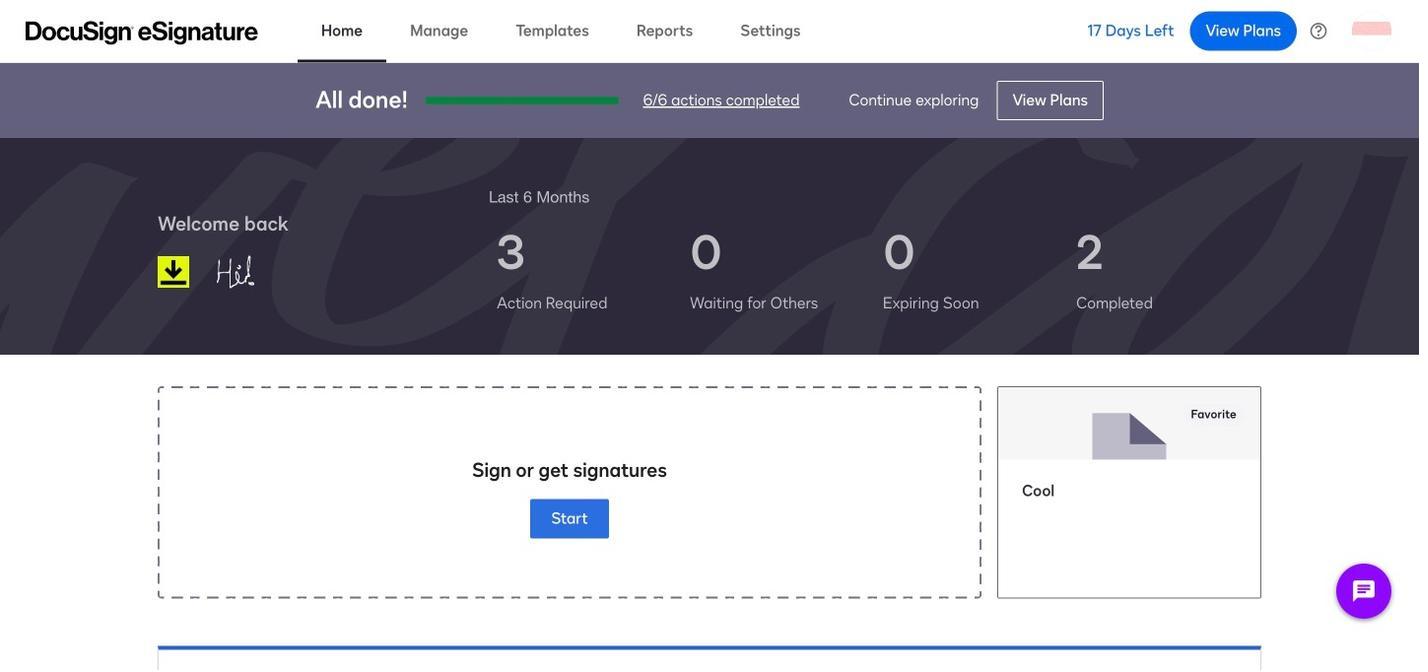 Task type: vqa. For each thing, say whether or not it's contained in the screenshot.
draft image
no



Task type: locate. For each thing, give the bounding box(es) containing it.
list
[[489, 209, 1262, 331]]

docusignlogo image
[[158, 256, 189, 288]]

docusign esignature image
[[26, 21, 258, 45]]

heading
[[489, 185, 590, 209]]

your uploaded profile image image
[[1352, 11, 1392, 51]]



Task type: describe. For each thing, give the bounding box(es) containing it.
use cool image
[[998, 387, 1261, 535]]

generic name image
[[206, 246, 308, 298]]



